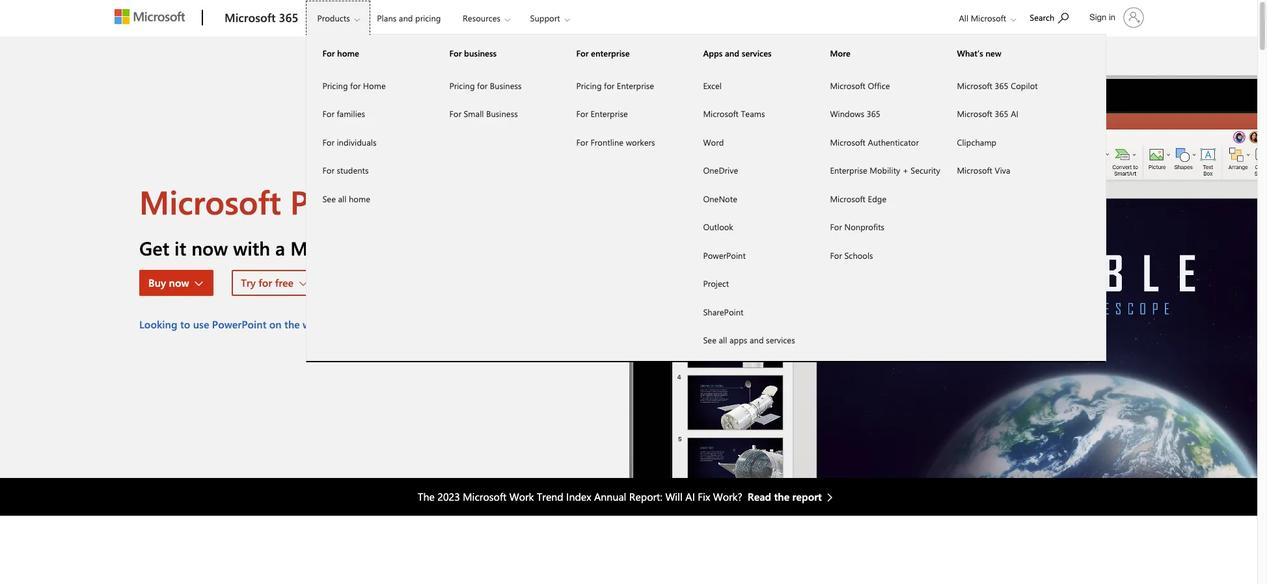 Task type: locate. For each thing, give the bounding box(es) containing it.
all inside for home element
[[338, 193, 347, 204]]

powerpoint left the on
[[212, 318, 266, 331]]

0 vertical spatial the
[[285, 318, 300, 331]]

for left students
[[322, 165, 335, 176]]

0 vertical spatial powerpoint
[[290, 180, 460, 223]]

2 horizontal spatial powerpoint
[[703, 250, 746, 261]]

pricing for pricing for home
[[322, 80, 348, 91]]

0 horizontal spatial powerpoint
[[212, 318, 266, 331]]

services inside "link"
[[766, 335, 795, 346]]

and right apps
[[725, 48, 740, 59]]

pricing
[[415, 12, 441, 23]]

for inside for small business link
[[449, 108, 461, 119]]

microsoft 365 ai
[[957, 108, 1019, 119]]

365 down microsoft 365 copilot link
[[995, 108, 1009, 119]]

business inside pricing for business link
[[490, 80, 522, 91]]

ai down microsoft 365 copilot link
[[1011, 108, 1019, 119]]

1 horizontal spatial all
[[719, 335, 727, 346]]

pricing inside for enterprise 'element'
[[576, 80, 602, 91]]

for inside the "for business" heading
[[449, 48, 462, 59]]

the right read
[[774, 490, 790, 504]]

2 pricing from the left
[[449, 80, 475, 91]]

for up for enterprise at the top left of page
[[604, 80, 615, 91]]

1 vertical spatial all
[[719, 335, 727, 346]]

sign inside sign in link
[[1090, 12, 1107, 22]]

all inside "link"
[[719, 335, 727, 346]]

for for for individuals
[[322, 136, 335, 147]]

clipchamp link
[[941, 128, 1068, 156]]

and inside "link"
[[750, 335, 764, 346]]

families
[[337, 108, 365, 119]]

see left 'apps'
[[703, 335, 717, 346]]

read
[[748, 490, 771, 504]]

the right the on
[[285, 318, 300, 331]]

for inside for nonprofits link
[[830, 221, 842, 232]]

2023
[[438, 490, 460, 504]]

microsoft edge link
[[815, 185, 941, 213]]

1 vertical spatial services
[[766, 335, 795, 346]]

1 vertical spatial sign
[[330, 318, 351, 331]]

windows 365
[[830, 108, 881, 119]]

pricing
[[322, 80, 348, 91], [449, 80, 475, 91], [576, 80, 602, 91]]

microsoft inside "microsoft edge" link
[[830, 193, 866, 204]]

for up 'for small business'
[[477, 80, 488, 91]]

for home
[[322, 48, 359, 59]]

apps and services element
[[688, 71, 815, 354]]

365 right windows
[[867, 108, 881, 119]]

0 vertical spatial home
[[337, 48, 359, 59]]

0 vertical spatial all
[[338, 193, 347, 204]]

all for home
[[338, 193, 347, 204]]

1 horizontal spatial sign
[[1090, 12, 1107, 22]]

for for for enterprise
[[576, 108, 588, 119]]

for left the schools
[[830, 250, 842, 261]]

ai left 'fix' at bottom
[[686, 490, 695, 504]]

see inside for home element
[[322, 193, 336, 204]]

search button
[[1024, 2, 1075, 31]]

1 vertical spatial home
[[349, 193, 370, 204]]

in right web?
[[354, 318, 362, 331]]

for down products
[[322, 48, 335, 59]]

buy now button
[[139, 270, 213, 296]]

the
[[285, 318, 300, 331], [774, 490, 790, 504]]

Search search field
[[1023, 2, 1082, 31]]

business right the small on the top left of the page
[[486, 108, 518, 119]]

for enterprise element
[[561, 71, 688, 156]]

powerpoint down students
[[290, 180, 460, 223]]

see down for students
[[322, 193, 336, 204]]

index
[[566, 490, 591, 504]]

0 vertical spatial and
[[399, 12, 413, 23]]

and right 'apps'
[[750, 335, 764, 346]]

365
[[279, 10, 298, 25], [995, 80, 1009, 91], [867, 108, 881, 119], [995, 108, 1009, 119], [378, 236, 409, 260]]

1 vertical spatial the
[[774, 490, 790, 504]]

for home element
[[307, 71, 434, 213]]

1 vertical spatial and
[[725, 48, 740, 59]]

mobility
[[870, 165, 900, 176]]

for for for students
[[322, 165, 335, 176]]

enterprise
[[617, 80, 654, 91], [591, 108, 628, 119], [830, 165, 867, 176]]

pricing for business link
[[434, 71, 561, 100]]

for
[[350, 80, 361, 91], [477, 80, 488, 91], [604, 80, 615, 91], [259, 276, 272, 290]]

microsoft for microsoft viva
[[957, 165, 993, 176]]

home down students
[[349, 193, 370, 204]]

home up the pricing for home
[[337, 48, 359, 59]]

microsoft 365 copilot link
[[941, 71, 1068, 100]]

1 vertical spatial powerpoint
[[703, 250, 746, 261]]

viva
[[995, 165, 1011, 176]]

0 horizontal spatial and
[[399, 12, 413, 23]]

1 horizontal spatial in
[[1109, 12, 1116, 22]]

microsoft image
[[115, 9, 185, 24]]

for students link
[[307, 156, 434, 185]]

0 horizontal spatial sign
[[330, 318, 351, 331]]

pricing up for enterprise at the top left of page
[[576, 80, 602, 91]]

for frontline workers
[[576, 136, 655, 147]]

365 for microsoft 365 ai
[[995, 108, 1009, 119]]

microsoft inside microsoft 365 ai link
[[957, 108, 993, 119]]

support button
[[519, 1, 580, 35]]

see inside "link"
[[703, 335, 717, 346]]

see all home link
[[307, 185, 434, 213]]

business up for small business link
[[490, 80, 522, 91]]

0 horizontal spatial pricing
[[322, 80, 348, 91]]

and for plans
[[399, 12, 413, 23]]

windows
[[830, 108, 865, 119]]

for left enterprise
[[576, 48, 589, 59]]

try for free
[[241, 276, 294, 290]]

microsoft inside microsoft office link
[[830, 80, 866, 91]]

pricing up for families
[[322, 80, 348, 91]]

1 horizontal spatial ai
[[1011, 108, 1019, 119]]

0 vertical spatial services
[[742, 48, 772, 59]]

for inside for home heading
[[322, 48, 335, 59]]

0 vertical spatial business
[[490, 80, 522, 91]]

business inside for small business link
[[486, 108, 518, 119]]

word link
[[688, 128, 815, 156]]

teams
[[741, 108, 765, 119]]

will
[[665, 490, 683, 504]]

for for free
[[259, 276, 272, 290]]

1 horizontal spatial the
[[774, 490, 790, 504]]

all left 'apps'
[[719, 335, 727, 346]]

for for for business
[[449, 48, 462, 59]]

services inside heading
[[742, 48, 772, 59]]

for down "pricing for enterprise"
[[576, 108, 588, 119]]

copilot
[[1011, 80, 1038, 91]]

0 vertical spatial see
[[322, 193, 336, 204]]

microsoft powerpoint
[[139, 180, 460, 223]]

get it now with a microsoft 365 subscription.
[[139, 236, 524, 260]]

for inside for individuals link
[[322, 136, 335, 147]]

sign inside looking to use powerpoint on the web? sign in link
[[330, 318, 351, 331]]

for for for small business
[[449, 108, 461, 119]]

microsoft inside microsoft authenticator link
[[830, 136, 866, 147]]

business for pricing for business
[[490, 80, 522, 91]]

for left the small on the top left of the page
[[449, 108, 461, 119]]

for for enterprise
[[604, 80, 615, 91]]

in right search 'search box'
[[1109, 12, 1116, 22]]

microsoft for microsoft powerpoint
[[139, 180, 281, 223]]

for left "families"
[[322, 108, 335, 119]]

1 vertical spatial business
[[486, 108, 518, 119]]

products
[[317, 12, 350, 23]]

for business heading
[[434, 35, 561, 71]]

0 horizontal spatial see
[[322, 193, 336, 204]]

for inside "for families" link
[[322, 108, 335, 119]]

microsoft inside microsoft 365 copilot link
[[957, 80, 993, 91]]

ai inside microsoft 365 ai link
[[1011, 108, 1019, 119]]

services up excel link
[[742, 48, 772, 59]]

0 horizontal spatial ai
[[686, 490, 695, 504]]

0 vertical spatial now
[[191, 236, 228, 260]]

pricing up the small on the top left of the page
[[449, 80, 475, 91]]

for individuals link
[[307, 128, 434, 156]]

365 left copilot
[[995, 80, 1009, 91]]

more element
[[815, 71, 941, 269]]

for schools
[[830, 250, 873, 261]]

2 horizontal spatial and
[[750, 335, 764, 346]]

microsoft viva
[[957, 165, 1011, 176]]

excel
[[703, 80, 722, 91]]

buy now
[[148, 276, 189, 290]]

outlook link
[[688, 213, 815, 241]]

pricing inside for business element
[[449, 80, 475, 91]]

microsoft inside microsoft teams link
[[703, 108, 739, 119]]

now
[[191, 236, 228, 260], [169, 276, 189, 290]]

ai
[[1011, 108, 1019, 119], [686, 490, 695, 504]]

1 horizontal spatial now
[[191, 236, 228, 260]]

powerpoint
[[290, 180, 460, 223], [703, 250, 746, 261], [212, 318, 266, 331]]

pricing for business
[[449, 80, 522, 91]]

apps and services heading
[[688, 35, 815, 71]]

search
[[1030, 12, 1055, 23]]

all
[[338, 193, 347, 204], [719, 335, 727, 346]]

students
[[337, 165, 369, 176]]

2 vertical spatial and
[[750, 335, 764, 346]]

sign right search 'search box'
[[1090, 12, 1107, 22]]

2 vertical spatial enterprise
[[830, 165, 867, 176]]

1 vertical spatial in
[[354, 318, 362, 331]]

for left individuals
[[322, 136, 335, 147]]

1 vertical spatial see
[[703, 335, 717, 346]]

0 horizontal spatial in
[[354, 318, 362, 331]]

for inside for frontline workers link
[[576, 136, 588, 147]]

for left home
[[350, 80, 361, 91]]

1 vertical spatial enterprise
[[591, 108, 628, 119]]

for inside dropdown button
[[259, 276, 272, 290]]

powerpoint down outlook
[[703, 250, 746, 261]]

enterprise inside more element
[[830, 165, 867, 176]]

for for for frontline workers
[[576, 136, 588, 147]]

services down sharepoint link
[[766, 335, 795, 346]]

see
[[322, 193, 336, 204], [703, 335, 717, 346]]

microsoft inside all microsoft dropdown button
[[971, 12, 1006, 23]]

all down for students
[[338, 193, 347, 204]]

pricing for pricing for enterprise
[[576, 80, 602, 91]]

apps
[[730, 335, 747, 346]]

microsoft for microsoft 365 ai
[[957, 108, 993, 119]]

1 horizontal spatial and
[[725, 48, 740, 59]]

365 left products
[[279, 10, 298, 25]]

3 pricing from the left
[[576, 80, 602, 91]]

more heading
[[815, 35, 941, 71]]

looking to use powerpoint on the web? sign in
[[139, 318, 362, 331]]

microsoft authenticator
[[830, 136, 919, 147]]

the 2023 microsoft work trend index annual report: will ai fix work? read the report
[[418, 490, 822, 504]]

home
[[337, 48, 359, 59], [349, 193, 370, 204]]

2 horizontal spatial pricing
[[576, 80, 602, 91]]

sign right web?
[[330, 318, 351, 331]]

enterprise up the for enterprise link
[[617, 80, 654, 91]]

pricing inside for home element
[[322, 80, 348, 91]]

now right it
[[191, 236, 228, 260]]

new
[[986, 48, 1002, 59]]

microsoft inside microsoft 365 link
[[225, 10, 276, 25]]

enterprise mobility + security link
[[815, 156, 941, 185]]

powerpoint inside apps and services element
[[703, 250, 746, 261]]

0 horizontal spatial now
[[169, 276, 189, 290]]

all microsoft button
[[949, 1, 1023, 35]]

for for for schools
[[830, 250, 842, 261]]

enterprise up microsoft edge
[[830, 165, 867, 176]]

for left business
[[449, 48, 462, 59]]

more
[[830, 48, 851, 59]]

resources
[[463, 12, 501, 23]]

and right plans
[[399, 12, 413, 23]]

try for free button
[[232, 270, 318, 296]]

windows 365 link
[[815, 100, 941, 128]]

for left nonprofits
[[830, 221, 842, 232]]

microsoft inside microsoft viva link
[[957, 165, 993, 176]]

microsoft teams
[[703, 108, 765, 119]]

0 horizontal spatial the
[[285, 318, 300, 331]]

microsoft viva link
[[941, 156, 1068, 185]]

1 vertical spatial now
[[169, 276, 189, 290]]

0 vertical spatial sign
[[1090, 12, 1107, 22]]

0 horizontal spatial all
[[338, 193, 347, 204]]

for inside 'for enterprise' heading
[[576, 48, 589, 59]]

what's new element
[[941, 71, 1068, 185]]

0 vertical spatial ai
[[1011, 108, 1019, 119]]

it
[[175, 236, 186, 260]]

business
[[464, 48, 497, 59]]

for small business link
[[434, 100, 561, 128]]

for business element
[[434, 71, 561, 128]]

365 down see all home link
[[378, 236, 409, 260]]

now right buy
[[169, 276, 189, 290]]

for left frontline
[[576, 136, 588, 147]]

enterprise up frontline
[[591, 108, 628, 119]]

onedrive link
[[688, 156, 815, 185]]

pricing for enterprise
[[576, 80, 654, 91]]

1 horizontal spatial pricing
[[449, 80, 475, 91]]

1 horizontal spatial see
[[703, 335, 717, 346]]

for inside 'element'
[[604, 80, 615, 91]]

all for apps
[[719, 335, 727, 346]]

and inside heading
[[725, 48, 740, 59]]

what's new heading
[[941, 35, 1068, 71]]

microsoft for microsoft office
[[830, 80, 866, 91]]

1 pricing from the left
[[322, 80, 348, 91]]

365 inside more element
[[867, 108, 881, 119]]

microsoft 365
[[225, 10, 298, 25]]

pricing for home link
[[307, 71, 434, 100]]

use
[[193, 318, 209, 331]]

for right try
[[259, 276, 272, 290]]



Task type: describe. For each thing, give the bounding box(es) containing it.
home inside heading
[[337, 48, 359, 59]]

apps
[[703, 48, 723, 59]]

schools
[[845, 250, 873, 261]]

for for for enterprise
[[576, 48, 589, 59]]

now inside dropdown button
[[169, 276, 189, 290]]

workers
[[626, 136, 655, 147]]

1 vertical spatial ai
[[686, 490, 695, 504]]

trend
[[537, 490, 564, 504]]

with
[[233, 236, 270, 260]]

365 for microsoft 365 copilot
[[995, 80, 1009, 91]]

0 vertical spatial in
[[1109, 12, 1116, 22]]

read the report link
[[748, 490, 840, 505]]

plans and pricing link
[[371, 1, 447, 32]]

onenote link
[[688, 185, 815, 213]]

sharepoint
[[703, 306, 744, 317]]

2 vertical spatial powerpoint
[[212, 318, 266, 331]]

microsoft 365 link
[[218, 1, 305, 36]]

pricing for pricing for business
[[449, 80, 475, 91]]

home
[[363, 80, 386, 91]]

security
[[911, 165, 940, 176]]

microsoft teams link
[[688, 100, 815, 128]]

see for see all apps and services
[[703, 335, 717, 346]]

web?
[[303, 318, 327, 331]]

looking to use powerpoint on the web? sign in link
[[139, 317, 380, 333]]

to
[[180, 318, 190, 331]]

looking
[[139, 318, 177, 331]]

word
[[703, 136, 724, 147]]

free
[[275, 276, 294, 290]]

for enterprise heading
[[561, 35, 688, 71]]

support
[[530, 12, 560, 23]]

for home heading
[[307, 35, 434, 71]]

for families link
[[307, 100, 434, 128]]

get
[[139, 236, 169, 260]]

for nonprofits link
[[815, 213, 941, 241]]

for business
[[449, 48, 497, 59]]

microsoft for microsoft 365
[[225, 10, 276, 25]]

for enterprise
[[576, 48, 630, 59]]

apps and services
[[703, 48, 772, 59]]

microsoft for microsoft authenticator
[[830, 136, 866, 147]]

sign in
[[1090, 12, 1116, 22]]

microsoft 365 ai link
[[941, 100, 1068, 128]]

buy
[[148, 276, 166, 290]]

business for for small business
[[486, 108, 518, 119]]

frontline
[[591, 136, 624, 147]]

+
[[903, 165, 909, 176]]

all microsoft
[[959, 12, 1006, 23]]

individuals
[[337, 136, 377, 147]]

for frontline workers link
[[561, 128, 688, 156]]

enterprise mobility + security
[[830, 165, 940, 176]]

1 horizontal spatial powerpoint
[[290, 180, 460, 223]]

office
[[868, 80, 890, 91]]

for for for home
[[322, 48, 335, 59]]

what's
[[957, 48, 983, 59]]

see all home
[[322, 193, 370, 204]]

microsoft for microsoft 365 copilot
[[957, 80, 993, 91]]

for for business
[[477, 80, 488, 91]]

for individuals
[[322, 136, 377, 147]]

pricing for home
[[322, 80, 386, 91]]

excel link
[[688, 71, 815, 100]]

for students
[[322, 165, 369, 176]]

365 for windows 365
[[867, 108, 881, 119]]

365 for microsoft 365
[[279, 10, 298, 25]]

microsoft for microsoft teams
[[703, 108, 739, 119]]

microsoft office
[[830, 80, 890, 91]]

for enterprise
[[576, 108, 628, 119]]

all
[[959, 12, 969, 23]]

onedrive
[[703, 165, 738, 176]]

device screen showing a presentation open in powerpoint image
[[629, 36, 1258, 479]]

powerpoint link
[[688, 241, 815, 269]]

sign in link
[[1082, 2, 1149, 33]]

resources button
[[452, 1, 521, 35]]

microsoft authenticator link
[[815, 128, 941, 156]]

nonprofits
[[845, 221, 885, 232]]

for for for nonprofits
[[830, 221, 842, 232]]

try
[[241, 276, 256, 290]]

annual
[[594, 490, 626, 504]]

0 vertical spatial enterprise
[[617, 80, 654, 91]]

see all apps and services link
[[688, 326, 815, 354]]

for nonprofits
[[830, 221, 885, 232]]

see all apps and services
[[703, 335, 795, 346]]

edge
[[868, 193, 887, 204]]

a
[[275, 236, 285, 260]]

report:
[[629, 490, 663, 504]]

microsoft for microsoft edge
[[830, 193, 866, 204]]

subscription.
[[415, 236, 524, 260]]

for families
[[322, 108, 365, 119]]

for for home
[[350, 80, 361, 91]]

the
[[418, 490, 435, 504]]

plans and pricing
[[377, 12, 441, 23]]

and for apps
[[725, 48, 740, 59]]

outlook
[[703, 221, 733, 232]]

for enterprise link
[[561, 100, 688, 128]]

for for for families
[[322, 108, 335, 119]]

work?
[[713, 490, 742, 504]]

see for see all home
[[322, 193, 336, 204]]

small
[[464, 108, 484, 119]]



Task type: vqa. For each thing, say whether or not it's contained in the screenshot.
the left "If"
no



